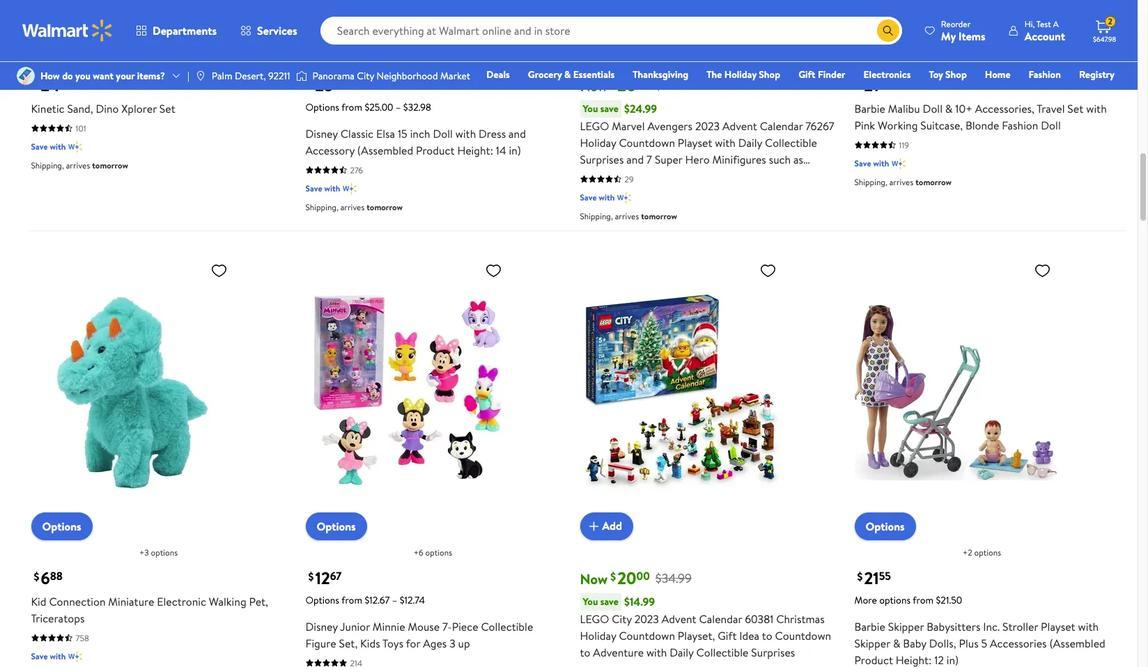 Task type: locate. For each thing, give the bounding box(es) containing it.
options
[[426, 53, 452, 65], [151, 547, 178, 558], [425, 547, 452, 558], [974, 547, 1001, 558], [879, 593, 911, 607]]

items
[[959, 28, 986, 44]]

1 vertical spatial city
[[612, 611, 632, 627]]

0 horizontal spatial doll
[[433, 126, 453, 141]]

from
[[341, 100, 362, 114], [341, 593, 362, 607], [913, 593, 934, 607]]

city up the options from $25.00 – $32.98
[[357, 69, 374, 83]]

1 horizontal spatial add to cart image
[[860, 25, 877, 42]]

1 lego from the top
[[580, 118, 609, 133]]

+2 options
[[963, 547, 1001, 558]]

save with down doctor
[[580, 191, 615, 203]]

2 20 from the top
[[617, 566, 636, 590]]

surprises inside you save $24.99 lego marvel avengers 2023 advent calendar 76267 holiday countdown playset with daily collectible surprises and 7 super hero minifigures such as doctor strange, captain america, spider-man and iron man
[[580, 152, 624, 167]]

tomorrow
[[92, 159, 128, 171], [916, 176, 952, 188], [367, 201, 403, 213], [641, 210, 677, 222]]

1 horizontal spatial in)
[[947, 653, 959, 667]]

$25.00
[[365, 100, 393, 114]]

add button up how
[[31, 19, 84, 47]]

now for now $ 20 00 $34.99
[[580, 570, 608, 588]]

1 horizontal spatial 12
[[934, 653, 944, 667]]

arrives down 29
[[615, 210, 639, 222]]

+3 options
[[139, 547, 178, 558]]

advent inside you save $24.99 lego marvel avengers 2023 advent calendar 76267 holiday countdown playset with daily collectible surprises and 7 super hero minifigures such as doctor strange, captain america, spider-man and iron man
[[722, 118, 757, 133]]

man down as at the top
[[780, 168, 801, 184]]

2 you from the top
[[583, 595, 598, 609]]

walking
[[209, 594, 246, 609]]

save with down pink on the top of the page
[[854, 157, 889, 169]]

0 horizontal spatial 12
[[315, 566, 330, 590]]

now inside now $ 20 00 $34.99
[[580, 570, 608, 588]]

city inside you save $14.99 lego city 2023 advent calendar 60381 christmas holiday countdown playset, gift idea to countdown to adventure with daily collectible surprises
[[612, 611, 632, 627]]

$32.98
[[403, 100, 431, 114]]

gift
[[798, 68, 816, 82], [718, 628, 737, 643]]

1 vertical spatial skipper
[[854, 636, 890, 651]]

1 vertical spatial man
[[602, 185, 623, 200]]

$ inside $ 21 97
[[857, 76, 863, 91]]

0 horizontal spatial to
[[580, 645, 590, 660]]

dress
[[479, 126, 506, 141]]

you down essentials
[[583, 101, 598, 115]]

disney up figure
[[305, 619, 338, 634]]

save with down kinetic
[[31, 140, 66, 152]]

2023 inside you save $24.99 lego marvel avengers 2023 advent calendar 76267 holiday countdown playset with daily collectible surprises and 7 super hero minifigures such as doctor strange, captain america, spider-man and iron man
[[695, 118, 720, 133]]

add to cart image for 24
[[37, 25, 53, 42]]

1 vertical spatial height:
[[896, 653, 932, 667]]

1 vertical spatial collectible
[[481, 619, 533, 634]]

countdown inside you save $24.99 lego marvel avengers 2023 advent calendar 76267 holiday countdown playset with daily collectible surprises and 7 super hero minifigures such as doctor strange, captain america, spider-man and iron man
[[619, 135, 675, 150]]

1 add to cart image from the left
[[37, 25, 53, 42]]

lego
[[580, 118, 609, 133], [580, 611, 609, 627]]

do
[[62, 69, 73, 83]]

add to cart image left search icon
[[860, 25, 877, 42]]

2 set from the left
[[1068, 101, 1084, 116]]

add for 21
[[877, 25, 897, 41]]

reorder my items
[[941, 18, 986, 44]]

2 save from the top
[[600, 595, 619, 609]]

options up "67"
[[317, 519, 356, 534]]

0 vertical spatial collectible
[[765, 135, 817, 150]]

1 97 from the left
[[60, 75, 72, 91]]

|
[[187, 69, 189, 83]]

playset up hero
[[678, 135, 712, 150]]

$ for $ 21 55
[[857, 569, 863, 584]]

add to cart image
[[586, 518, 602, 535]]

+6 options
[[414, 547, 452, 558]]

0 vertical spatial lego
[[580, 118, 609, 133]]

collectible right piece
[[481, 619, 533, 634]]

&
[[564, 68, 571, 82], [945, 101, 953, 116], [893, 636, 900, 651]]

2023 up hero
[[695, 118, 720, 133]]

kinetic
[[31, 101, 64, 116]]

now down add to cart image on the right of the page
[[580, 570, 608, 588]]

disney inside disney junior minnie mouse 7-piece collectible figure set, kids toys for ages 3 up
[[305, 619, 338, 634]]

sand,
[[67, 101, 93, 116]]

0 vertical spatial advent
[[722, 118, 757, 133]]

1 horizontal spatial 2023
[[695, 118, 720, 133]]

from left "$21.50" at the right bottom of the page
[[913, 593, 934, 607]]

surprises down idea
[[751, 645, 795, 660]]

1 vertical spatial 21
[[864, 566, 879, 590]]

1 vertical spatial disney
[[305, 619, 338, 634]]

2 vertical spatial collectible
[[696, 645, 749, 660]]

holiday
[[724, 68, 757, 82], [580, 135, 616, 150], [580, 628, 616, 643]]

add for 24
[[53, 25, 73, 41]]

1 vertical spatial surprises
[[751, 645, 795, 660]]

& inside barbie malibu doll & 10+ accessories, travel set with pink working suitcase, blonde fashion doll
[[945, 101, 953, 116]]

1 disney from the top
[[305, 126, 338, 141]]

1 21 from the top
[[864, 73, 879, 97]]

1 vertical spatial &
[[945, 101, 953, 116]]

travel
[[1037, 101, 1065, 116]]

0 horizontal spatial surprises
[[580, 152, 624, 167]]

& right grocery
[[564, 68, 571, 82]]

add button for 24
[[31, 19, 84, 47]]

save down kinetic
[[31, 140, 48, 152]]

daily inside you save $14.99 lego city 2023 advent calendar 60381 christmas holiday countdown playset, gift idea to countdown to adventure with daily collectible surprises
[[670, 645, 694, 660]]

0 horizontal spatial in)
[[509, 143, 521, 158]]

1 horizontal spatial &
[[893, 636, 900, 651]]

0 vertical spatial walmart plus image
[[68, 140, 82, 154]]

1 horizontal spatial (assembled
[[1049, 636, 1106, 651]]

758
[[76, 632, 89, 644]]

in) right the 14
[[509, 143, 521, 158]]

fashion inside barbie malibu doll & 10+ accessories, travel set with pink working suitcase, blonde fashion doll
[[1002, 117, 1038, 133]]

junior
[[340, 619, 370, 634]]

options for 6
[[151, 547, 178, 558]]

registry one debit
[[1008, 68, 1115, 101]]

2 horizontal spatial walmart plus image
[[617, 191, 631, 205]]

save with for 24
[[31, 140, 66, 152]]

1 horizontal spatial calendar
[[760, 118, 803, 133]]

$ for $ 24 97
[[34, 76, 39, 91]]

save for 6
[[31, 650, 48, 662]]

1 horizontal spatial height:
[[896, 653, 932, 667]]

1 vertical spatial daily
[[670, 645, 694, 660]]

1 vertical spatial product
[[854, 653, 893, 667]]

0 horizontal spatial set
[[159, 101, 175, 116]]

calendar
[[760, 118, 803, 133], [699, 611, 742, 627]]

one
[[1008, 87, 1029, 101]]

advent up playset,
[[662, 611, 696, 627]]

97 right how
[[60, 75, 72, 91]]

barbie for barbie malibu doll & 10+ accessories, travel set with pink working suitcase, blonde fashion doll
[[854, 101, 885, 116]]

1 horizontal spatial and
[[627, 152, 644, 167]]

toy shop
[[929, 68, 967, 82]]

options from $12.67 – $12.74
[[305, 593, 425, 607]]

save
[[31, 140, 48, 152], [854, 157, 871, 169], [305, 182, 322, 194], [580, 191, 597, 203], [31, 650, 48, 662]]

0 vertical spatial barbie
[[854, 101, 885, 116]]

collectible up as at the top
[[765, 135, 817, 150]]

man
[[780, 168, 801, 184], [602, 185, 623, 200]]

stroller
[[1003, 619, 1038, 634]]

+2
[[963, 547, 972, 558]]

00 for now $ 20 00 $44.99
[[636, 75, 650, 91]]

0 vertical spatial in)
[[509, 143, 521, 158]]

1 save from the top
[[600, 101, 619, 115]]

1 vertical spatial advent
[[662, 611, 696, 627]]

2023 inside you save $14.99 lego city 2023 advent calendar 60381 christmas holiday countdown playset, gift idea to countdown to adventure with daily collectible surprises
[[634, 611, 659, 627]]

1 horizontal spatial surprises
[[751, 645, 795, 660]]

fashion up "debit"
[[1029, 68, 1061, 82]]

calendar up playset,
[[699, 611, 742, 627]]

the holiday shop
[[707, 68, 780, 82]]

(assembled inside disney classic elsa 15 inch doll with dress and accessory (assembled product height: 14 in)
[[357, 143, 413, 158]]

countdown up "adventure"
[[619, 628, 675, 643]]

doctor
[[580, 168, 615, 184]]

0 horizontal spatial add to cart image
[[37, 25, 53, 42]]

0 vertical spatial playset
[[678, 135, 712, 150]]

with inside disney classic elsa 15 inch doll with dress and accessory (assembled product height: 14 in)
[[455, 126, 476, 141]]

options right '+4'
[[426, 53, 452, 65]]

to left "adventure"
[[580, 645, 590, 660]]

options link for 21
[[854, 512, 916, 540]]

0 vertical spatial (assembled
[[357, 143, 413, 158]]

(assembled down elsa
[[357, 143, 413, 158]]

set right the "travel"
[[1068, 101, 1084, 116]]

0 vertical spatial skipper
[[888, 619, 924, 634]]

walmart plus image for 24
[[68, 140, 82, 154]]

and right "spider-"
[[803, 168, 821, 184]]

92211
[[268, 69, 290, 83]]

blonde
[[966, 117, 999, 133]]

surprises inside you save $14.99 lego city 2023 advent calendar 60381 christmas holiday countdown playset, gift idea to countdown to adventure with daily collectible surprises
[[751, 645, 795, 660]]

0 horizontal spatial calendar
[[699, 611, 742, 627]]

$ for $ 25 00
[[308, 76, 314, 91]]

barbie inside barbie malibu doll & 10+ accessories, travel set with pink working suitcase, blonde fashion doll
[[854, 101, 885, 116]]

21
[[864, 73, 879, 97], [864, 566, 879, 590]]

 image
[[17, 67, 35, 85], [195, 70, 206, 82]]

$ inside $ 21 55
[[857, 569, 863, 584]]

$ inside now $ 20 00 $44.99
[[611, 76, 616, 91]]

you inside you save $14.99 lego city 2023 advent calendar 60381 christmas holiday countdown playset, gift idea to countdown to adventure with daily collectible surprises
[[583, 595, 598, 609]]

you for marvel
[[583, 101, 598, 115]]

1 horizontal spatial add button
[[580, 512, 633, 540]]

2 21 from the top
[[864, 566, 879, 590]]

add to favorites list, barbie skipper babysitters inc. stroller playset with skipper & baby dolls, plus 5 accessories (assembled product height: 12 in) image
[[1034, 262, 1051, 279]]

disney up accessory on the left top of page
[[305, 126, 338, 141]]

$24.99
[[624, 101, 657, 116]]

00 up $14.99
[[636, 569, 650, 584]]

skipper
[[888, 619, 924, 634], [854, 636, 890, 651]]

00 inside "$ 25 00"
[[333, 75, 347, 91]]

holiday inside you save $14.99 lego city 2023 advent calendar 60381 christmas holiday countdown playset, gift idea to countdown to adventure with daily collectible surprises
[[580, 628, 616, 643]]

calendar inside you save $14.99 lego city 2023 advent calendar 60381 christmas holiday countdown playset, gift idea to countdown to adventure with daily collectible surprises
[[699, 611, 742, 627]]

1 horizontal spatial doll
[[923, 101, 943, 116]]

with inside barbie malibu doll & 10+ accessories, travel set with pink working suitcase, blonde fashion doll
[[1086, 101, 1107, 116]]

you inside you save $24.99 lego marvel avengers 2023 advent calendar 76267 holiday countdown playset with daily collectible surprises and 7 super hero minifigures such as doctor strange, captain america, spider-man and iron man
[[583, 101, 598, 115]]

you left $14.99
[[583, 595, 598, 609]]

0 vertical spatial surprises
[[580, 152, 624, 167]]

$ inside $ 24 97
[[34, 76, 39, 91]]

options up 88
[[42, 519, 81, 534]]

shipping, down pink on the top of the page
[[854, 176, 887, 188]]

0 vertical spatial and
[[509, 126, 526, 141]]

save left $14.99
[[600, 595, 619, 609]]

add up electronics 'link'
[[877, 25, 897, 41]]

lego inside you save $14.99 lego city 2023 advent calendar 60381 christmas holiday countdown playset, gift idea to countdown to adventure with daily collectible surprises
[[580, 611, 609, 627]]

1 vertical spatial and
[[627, 152, 644, 167]]

services button
[[229, 14, 309, 47]]

holiday inside you save $24.99 lego marvel avengers 2023 advent calendar 76267 holiday countdown playset with daily collectible surprises and 7 super hero minifigures such as doctor strange, captain america, spider-man and iron man
[[580, 135, 616, 150]]

2 horizontal spatial doll
[[1041, 117, 1061, 133]]

00
[[333, 75, 347, 91], [636, 75, 650, 91], [636, 569, 650, 584]]

0 vertical spatial product
[[416, 143, 455, 158]]

with left dress
[[455, 126, 476, 141]]

options link up 55
[[854, 512, 916, 540]]

0 vertical spatial calendar
[[760, 118, 803, 133]]

& left 10+
[[945, 101, 953, 116]]

$ for $ 21 97
[[857, 76, 863, 91]]

walmart plus image down 276
[[343, 182, 357, 195]]

1 vertical spatial in)
[[947, 653, 959, 667]]

set inside barbie malibu doll & 10+ accessories, travel set with pink working suitcase, blonde fashion doll
[[1068, 101, 1084, 116]]

you
[[75, 69, 91, 83]]

disney for 25
[[305, 126, 338, 141]]

skipper up baby
[[888, 619, 924, 634]]

0 vertical spatial height:
[[457, 143, 493, 158]]

 image for palm
[[195, 70, 206, 82]]

hero
[[685, 152, 710, 167]]

daily up minifigures
[[738, 135, 762, 150]]

21 for $ 21 55
[[864, 566, 879, 590]]

height: inside disney classic elsa 15 inch doll with dress and accessory (assembled product height: 14 in)
[[457, 143, 493, 158]]

options for 25
[[426, 53, 452, 65]]

00 inside now $ 20 00 $34.99
[[636, 569, 650, 584]]

add button up electronics 'link'
[[854, 19, 908, 47]]

captain
[[660, 168, 697, 184]]

barbie malibu doll & 10+ accessories, travel set with pink working suitcase, blonde fashion doll image
[[854, 0, 1057, 36]]

1 vertical spatial now
[[580, 570, 608, 588]]

6
[[41, 566, 50, 590]]

save
[[600, 101, 619, 115], [600, 595, 619, 609]]

set
[[159, 101, 175, 116], [1068, 101, 1084, 116]]

walmart plus image down the 119
[[892, 156, 906, 170]]

connection
[[49, 594, 106, 609]]

with down triceratops
[[50, 650, 66, 662]]

0 horizontal spatial  image
[[17, 67, 35, 85]]

1 horizontal spatial advent
[[722, 118, 757, 133]]

holiday up "adventure"
[[580, 628, 616, 643]]

add up 'do'
[[53, 25, 73, 41]]

2 lego from the top
[[580, 611, 609, 627]]

21 up the more
[[864, 566, 879, 590]]

– for 12
[[392, 593, 397, 607]]

gift finder link
[[792, 67, 852, 82]]

xplorer
[[121, 101, 157, 116]]

$ inside $ 12 67
[[308, 569, 314, 584]]

2 disney from the top
[[305, 619, 338, 634]]

options link for 12
[[305, 512, 367, 540]]

barbie inside barbie skipper babysitters inc. stroller playset with skipper & baby dolls, plus 5 accessories (assembled product height: 12 in)
[[854, 619, 885, 634]]

2 vertical spatial holiday
[[580, 628, 616, 643]]

& inside barbie skipper babysitters inc. stroller playset with skipper & baby dolls, plus 5 accessories (assembled product height: 12 in)
[[893, 636, 900, 651]]

collectible inside you save $14.99 lego city 2023 advent calendar 60381 christmas holiday countdown playset, gift idea to countdown to adventure with daily collectible surprises
[[696, 645, 749, 660]]

1 you from the top
[[583, 101, 598, 115]]

advent
[[722, 118, 757, 133], [662, 611, 696, 627]]

$
[[34, 76, 39, 91], [308, 76, 314, 91], [611, 76, 616, 91], [857, 76, 863, 91], [34, 569, 39, 584], [308, 569, 314, 584], [611, 569, 616, 584], [857, 569, 863, 584]]

options right +3
[[151, 547, 178, 558]]

you for city
[[583, 595, 598, 609]]

walmart plus image
[[343, 182, 357, 195], [617, 191, 631, 205], [68, 650, 82, 664]]

0 horizontal spatial 97
[[60, 75, 72, 91]]

add to cart image for 21
[[860, 25, 877, 42]]

2 now from the top
[[580, 570, 608, 588]]

1 horizontal spatial to
[[762, 628, 772, 643]]

daily down playset,
[[670, 645, 694, 660]]

product down the more
[[854, 653, 893, 667]]

$ for $ 6 88
[[34, 569, 39, 584]]

 image
[[296, 69, 307, 83]]

 image right |
[[195, 70, 206, 82]]

save down pink on the top of the page
[[854, 157, 871, 169]]

0 horizontal spatial and
[[509, 126, 526, 141]]

97 inside $ 24 97
[[60, 75, 72, 91]]

0 horizontal spatial gift
[[718, 628, 737, 643]]

1 set from the left
[[159, 101, 175, 116]]

2 shop from the left
[[945, 68, 967, 82]]

0 horizontal spatial collectible
[[481, 619, 533, 634]]

0 vertical spatial 20
[[617, 73, 636, 97]]

0 vertical spatial city
[[357, 69, 374, 83]]

0 vertical spatial 21
[[864, 73, 879, 97]]

2 barbie from the top
[[854, 619, 885, 634]]

1 barbie from the top
[[854, 101, 885, 116]]

fashion down accessories,
[[1002, 117, 1038, 133]]

save for city
[[600, 595, 619, 609]]

options link for 25
[[305, 19, 367, 47]]

1 vertical spatial gift
[[718, 628, 737, 643]]

add to cart image
[[37, 25, 53, 42], [860, 25, 877, 42]]

1 horizontal spatial walmart plus image
[[892, 156, 906, 170]]

2 add to cart image from the left
[[860, 25, 877, 42]]

options for 25
[[317, 25, 356, 41]]

97 for 21
[[879, 75, 891, 91]]

add button for 21
[[854, 19, 908, 47]]

save up marvel
[[600, 101, 619, 115]]

55
[[879, 569, 891, 584]]

save down doctor
[[580, 191, 597, 203]]

0 horizontal spatial height:
[[457, 143, 493, 158]]

67
[[330, 569, 342, 584]]

walmart plus image for 25
[[343, 182, 357, 195]]

holiday for $14.99
[[580, 628, 616, 643]]

1 vertical spatial playset
[[1041, 619, 1075, 634]]

ages
[[423, 636, 447, 651]]

options up panorama
[[317, 25, 356, 41]]

now right grocery
[[580, 76, 608, 95]]

$ for $ 12 67
[[308, 569, 314, 584]]

how do you want your items?
[[40, 69, 165, 83]]

adventure
[[593, 645, 644, 660]]

disney inside disney classic elsa 15 inch doll with dress and accessory (assembled product height: 14 in)
[[305, 126, 338, 141]]

21 up pink on the top of the page
[[864, 73, 879, 97]]

1 horizontal spatial 97
[[879, 75, 891, 91]]

$ inside "$ 25 00"
[[308, 76, 314, 91]]

7-
[[442, 619, 452, 634]]

search icon image
[[883, 25, 894, 36]]

 image left how
[[17, 67, 35, 85]]

20
[[617, 73, 636, 97], [617, 566, 636, 590]]

0 horizontal spatial add
[[53, 25, 73, 41]]

add up now $ 20 00 $34.99
[[602, 519, 622, 534]]

you save $24.99 lego marvel avengers 2023 advent calendar 76267 holiday countdown playset with daily collectible surprises and 7 super hero minifigures such as doctor strange, captain america, spider-man and iron man
[[580, 101, 834, 200]]

walmart plus image for $44.99
[[617, 191, 631, 205]]

walmart+
[[1073, 87, 1115, 101]]

gift left finder
[[798, 68, 816, 82]]

0 horizontal spatial daily
[[670, 645, 694, 660]]

daily
[[738, 135, 762, 150], [670, 645, 694, 660]]

add to cart image up how
[[37, 25, 53, 42]]

1 horizontal spatial product
[[854, 653, 893, 667]]

save down accessory on the left top of page
[[305, 182, 322, 194]]

strange,
[[617, 168, 657, 184]]

barbie
[[854, 101, 885, 116], [854, 619, 885, 634]]

now inside now $ 20 00 $44.99
[[580, 76, 608, 95]]

advent up minifigures
[[722, 118, 757, 133]]

1 horizontal spatial  image
[[195, 70, 206, 82]]

surprises up doctor
[[580, 152, 624, 167]]

services
[[257, 23, 297, 38]]

14
[[496, 143, 506, 158]]

$ 21 97
[[857, 73, 891, 97]]

1 horizontal spatial shop
[[945, 68, 967, 82]]

20 up $24.99
[[617, 73, 636, 97]]

0 horizontal spatial 2023
[[634, 611, 659, 627]]

holiday up doctor
[[580, 135, 616, 150]]

christmas
[[776, 611, 825, 627]]

walmart plus image for 21
[[892, 156, 906, 170]]

lego inside you save $24.99 lego marvel avengers 2023 advent calendar 76267 holiday countdown playset with daily collectible surprises and 7 super hero minifigures such as doctor strange, captain america, spider-man and iron man
[[580, 118, 609, 133]]

miniature
[[108, 594, 154, 609]]

with right "adventure"
[[646, 645, 667, 660]]

options link for 6
[[31, 512, 92, 540]]

1 now from the top
[[580, 76, 608, 95]]

shipping, down accessory on the left top of page
[[305, 201, 338, 213]]

options down 55
[[879, 593, 911, 607]]

0 horizontal spatial product
[[416, 143, 455, 158]]

kid connection miniature electronic walking pet, triceratops
[[31, 594, 268, 626]]

20 for now $ 20 00 $34.99
[[617, 566, 636, 590]]

– right '$12.67' at bottom left
[[392, 593, 397, 607]]

1 vertical spatial fashion
[[1002, 117, 1038, 133]]

2 horizontal spatial add button
[[854, 19, 908, 47]]

barbie down the more
[[854, 619, 885, 634]]

2023 down $14.99
[[634, 611, 659, 627]]

save for 24
[[31, 140, 48, 152]]

0 vertical spatial now
[[580, 76, 608, 95]]

add to favorites list, kid connection miniature electronic walking pet, triceratops image
[[211, 262, 227, 279]]

0 vertical spatial 2023
[[695, 118, 720, 133]]

1 vertical spatial –
[[392, 593, 397, 607]]

to right idea
[[762, 628, 772, 643]]

with down doctor
[[599, 191, 615, 203]]

1 horizontal spatial daily
[[738, 135, 762, 150]]

0 vertical spatial to
[[762, 628, 772, 643]]

advent inside you save $14.99 lego city 2023 advent calendar 60381 christmas holiday countdown playset, gift idea to countdown to adventure with daily collectible surprises
[[662, 611, 696, 627]]

america,
[[700, 168, 743, 184]]

1 horizontal spatial walmart plus image
[[343, 182, 357, 195]]

playset right "stroller"
[[1041, 619, 1075, 634]]

you save $14.99 lego city 2023 advent calendar 60381 christmas holiday countdown playset, gift idea to countdown to adventure with daily collectible surprises
[[580, 594, 831, 660]]

$ 6 88
[[34, 566, 63, 590]]

0 vertical spatial disney
[[305, 126, 338, 141]]

1 vertical spatial lego
[[580, 611, 609, 627]]

$ inside the $ 6 88
[[34, 569, 39, 584]]

with down accessory on the left top of page
[[324, 182, 340, 194]]

97 up the malibu
[[879, 75, 891, 91]]

disney junior minnie mouse 7-piece collectible figure set, kids toys for ages 3 up image
[[305, 256, 508, 529]]

with down kinetic
[[50, 140, 66, 152]]

$12.67
[[365, 593, 390, 607]]

00 for now $ 20 00 $34.99
[[636, 569, 650, 584]]

1 20 from the top
[[617, 73, 636, 97]]

the
[[707, 68, 722, 82]]

00 inside now $ 20 00 $44.99
[[636, 75, 650, 91]]

12 up options from $12.67 – $12.74
[[315, 566, 330, 590]]

0 horizontal spatial add button
[[31, 19, 84, 47]]

add to favorites list, lego city 2023 advent calendar 60381 christmas holiday countdown playset, gift idea to countdown to adventure with daily collectible surprises image
[[760, 262, 776, 279]]

97 inside $ 21 97
[[879, 75, 891, 91]]

0 horizontal spatial playset
[[678, 135, 712, 150]]

shipping, arrives tomorrow down 101
[[31, 159, 128, 171]]

2 97 from the left
[[879, 75, 891, 91]]

barbie malibu doll & 10+ accessories, travel set with pink working suitcase, blonde fashion doll
[[854, 101, 1107, 133]]

–
[[396, 100, 401, 114], [392, 593, 397, 607]]

man left 29
[[602, 185, 623, 200]]

save inside you save $14.99 lego city 2023 advent calendar 60381 christmas holiday countdown playset, gift idea to countdown to adventure with daily collectible surprises
[[600, 595, 619, 609]]

1 vertical spatial walmart plus image
[[892, 156, 906, 170]]

countdown up 7
[[619, 135, 675, 150]]

reorder
[[941, 18, 971, 30]]

save with for 6
[[31, 650, 66, 662]]

0 vertical spatial &
[[564, 68, 571, 82]]

thanksgiving
[[633, 68, 688, 82]]

1 horizontal spatial set
[[1068, 101, 1084, 116]]

plus
[[959, 636, 979, 651]]

1 horizontal spatial playset
[[1041, 619, 1075, 634]]

walmart plus image down 758
[[68, 650, 82, 664]]

add button up now $ 20 00 $34.99
[[580, 512, 633, 540]]

save inside you save $24.99 lego marvel avengers 2023 advent calendar 76267 holiday countdown playset with daily collectible surprises and 7 super hero minifigures such as doctor strange, captain america, spider-man and iron man
[[600, 101, 619, 115]]

0 vertical spatial –
[[396, 100, 401, 114]]

walmart plus image
[[68, 140, 82, 154], [892, 156, 906, 170]]

set right xplorer
[[159, 101, 175, 116]]

collectible down playset,
[[696, 645, 749, 660]]

toy
[[929, 68, 943, 82]]

lego up "adventure"
[[580, 611, 609, 627]]

options up 55
[[866, 519, 905, 534]]

2 horizontal spatial add
[[877, 25, 897, 41]]

you
[[583, 101, 598, 115], [583, 595, 598, 609]]

1 horizontal spatial man
[[780, 168, 801, 184]]

0 horizontal spatial shop
[[759, 68, 780, 82]]



Task type: describe. For each thing, give the bounding box(es) containing it.
shipping, arrives tomorrow down 29
[[580, 210, 677, 222]]

2
[[1108, 15, 1112, 27]]

now $ 20 00 $44.99
[[580, 73, 693, 97]]

countdown for 7
[[619, 135, 675, 150]]

accessory
[[305, 143, 355, 158]]

in) inside disney classic elsa 15 inch doll with dress and accessory (assembled product height: 14 in)
[[509, 143, 521, 158]]

product inside disney classic elsa 15 inch doll with dress and accessory (assembled product height: 14 in)
[[416, 143, 455, 158]]

lego for marvel
[[580, 118, 609, 133]]

options for 12
[[425, 547, 452, 558]]

(assembled inside barbie skipper babysitters inc. stroller playset with skipper & baby dolls, plus 5 accessories (assembled product height: 12 in)
[[1049, 636, 1106, 651]]

collectible inside disney junior minnie mouse 7-piece collectible figure set, kids toys for ages 3 up
[[481, 619, 533, 634]]

more options from $21.50
[[854, 593, 962, 607]]

items?
[[137, 69, 165, 83]]

countdown for adventure
[[619, 628, 675, 643]]

with inside barbie skipper babysitters inc. stroller playset with skipper & baby dolls, plus 5 accessories (assembled product height: 12 in)
[[1078, 619, 1099, 634]]

babysitters
[[927, 619, 981, 634]]

shipping, arrives tomorrow down 276
[[305, 201, 403, 213]]

elsa
[[376, 126, 395, 141]]

lego city 2023 advent calendar 60381 christmas holiday countdown playset, gift idea to countdown to adventure with daily collectible surprises image
[[580, 256, 782, 529]]

barbie skipper babysitters inc. stroller playset with skipper & baby dolls, plus 5 accessories (assembled product height: 12 in) image
[[854, 256, 1057, 529]]

24
[[41, 73, 60, 97]]

pet,
[[249, 594, 268, 609]]

options for 21
[[866, 519, 905, 534]]

collectible inside you save $24.99 lego marvel avengers 2023 advent calendar 76267 holiday countdown playset with daily collectible surprises and 7 super hero minifigures such as doctor strange, captain america, spider-man and iron man
[[765, 135, 817, 150]]

from for 25
[[341, 100, 362, 114]]

save for 21
[[854, 157, 871, 169]]

playset inside barbie skipper babysitters inc. stroller playset with skipper & baby dolls, plus 5 accessories (assembled product height: 12 in)
[[1041, 619, 1075, 634]]

shop inside "link"
[[945, 68, 967, 82]]

palm desert, 92211
[[212, 69, 290, 83]]

daily inside you save $24.99 lego marvel avengers 2023 advent calendar 76267 holiday countdown playset with daily collectible surprises and 7 super hero minifigures such as doctor strange, captain america, spider-man and iron man
[[738, 135, 762, 150]]

your
[[116, 69, 135, 83]]

with inside you save $14.99 lego city 2023 advent calendar 60381 christmas holiday countdown playset, gift idea to countdown to adventure with daily collectible surprises
[[646, 645, 667, 660]]

panorama city neighborhood market
[[313, 69, 470, 83]]

home
[[985, 68, 1011, 82]]

as
[[794, 152, 803, 167]]

dolls,
[[929, 636, 956, 651]]

walmart image
[[22, 20, 113, 42]]

neighborhood
[[377, 69, 438, 83]]

1 horizontal spatial add
[[602, 519, 622, 534]]

 image for how
[[17, 67, 35, 85]]

now for now $ 20 00 $44.99
[[580, 76, 608, 95]]

lego marvel avengers 2023 advent calendar 76267 holiday countdown playset with daily collectible surprises and 7 super hero minifigures such as doctor strange, captain america, spider-man and iron man image
[[580, 0, 782, 36]]

desert,
[[235, 69, 266, 83]]

set,
[[339, 636, 358, 651]]

such
[[769, 152, 791, 167]]

save with down accessory on the left top of page
[[305, 182, 340, 194]]

doll inside disney classic elsa 15 inch doll with dress and accessory (assembled product height: 14 in)
[[433, 126, 453, 141]]

calendar inside you save $24.99 lego marvel avengers 2023 advent calendar 76267 holiday countdown playset with daily collectible surprises and 7 super hero minifigures such as doctor strange, captain america, spider-man and iron man
[[760, 118, 803, 133]]

$ inside now $ 20 00 $34.99
[[611, 569, 616, 584]]

76267
[[806, 118, 834, 133]]

options down $ 12 67
[[305, 593, 339, 607]]

test
[[1037, 18, 1051, 30]]

$34.99
[[655, 570, 692, 588]]

add to favorites list, disney junior minnie mouse 7-piece collectible figure set, kids toys for ages 3 up image
[[485, 262, 502, 279]]

palm
[[212, 69, 232, 83]]

kid connection miniature electronic walking pet, triceratops image
[[31, 256, 233, 529]]

10+
[[955, 101, 972, 116]]

registry
[[1079, 68, 1115, 82]]

1 vertical spatial to
[[580, 645, 590, 660]]

baby
[[903, 636, 927, 651]]

suitcase,
[[921, 117, 963, 133]]

0 vertical spatial holiday
[[724, 68, 757, 82]]

a
[[1053, 18, 1059, 30]]

97 for 24
[[60, 75, 72, 91]]

arrives down 276
[[340, 201, 365, 213]]

5
[[981, 636, 987, 651]]

$14.99
[[624, 594, 655, 610]]

playset inside you save $24.99 lego marvel avengers 2023 advent calendar 76267 holiday countdown playset with daily collectible surprises and 7 super hero minifigures such as doctor strange, captain america, spider-man and iron man
[[678, 135, 712, 150]]

grocery & essentials
[[528, 68, 615, 82]]

debit
[[1031, 87, 1055, 101]]

electronics
[[864, 68, 911, 82]]

inc.
[[983, 619, 1000, 634]]

$ 25 00
[[308, 73, 347, 97]]

how
[[40, 69, 60, 83]]

with inside you save $24.99 lego marvel avengers 2023 advent calendar 76267 holiday countdown playset with daily collectible surprises and 7 super hero minifigures such as doctor strange, captain america, spider-man and iron man
[[715, 135, 736, 150]]

deals
[[487, 68, 510, 82]]

height: inside barbie skipper babysitters inc. stroller playset with skipper & baby dolls, plus 5 accessories (assembled product height: 12 in)
[[896, 653, 932, 667]]

1 shop from the left
[[759, 68, 780, 82]]

arrives down the 119
[[889, 176, 914, 188]]

shipping, down kinetic
[[31, 159, 64, 171]]

$21.50
[[936, 593, 962, 607]]

essentials
[[573, 68, 615, 82]]

– for 25
[[396, 100, 401, 114]]

registry link
[[1073, 67, 1121, 82]]

Walmart Site-Wide search field
[[320, 17, 902, 45]]

options for 6
[[42, 519, 81, 534]]

gift inside you save $14.99 lego city 2023 advent calendar 60381 christmas holiday countdown playset, gift idea to countdown to adventure with daily collectible surprises
[[718, 628, 737, 643]]

product inside barbie skipper babysitters inc. stroller playset with skipper & baby dolls, plus 5 accessories (assembled product height: 12 in)
[[854, 653, 893, 667]]

disney junior minnie mouse 7-piece collectible figure set, kids toys for ages 3 up
[[305, 619, 533, 651]]

20 for now $ 20 00 $44.99
[[617, 73, 636, 97]]

minifigures
[[712, 152, 766, 167]]

accessories
[[990, 636, 1047, 651]]

lego for city
[[580, 611, 609, 627]]

piece
[[452, 619, 478, 634]]

with down pink on the top of the page
[[873, 157, 889, 169]]

options for 12
[[317, 519, 356, 534]]

holiday for $24.99
[[580, 135, 616, 150]]

hi, test a account
[[1025, 18, 1065, 44]]

save for marvel
[[600, 101, 619, 115]]

29
[[625, 173, 634, 185]]

Search search field
[[320, 17, 902, 45]]

in) inside barbie skipper babysitters inc. stroller playset with skipper & baby dolls, plus 5 accessories (assembled product height: 12 in)
[[947, 653, 959, 667]]

dino
[[96, 101, 119, 116]]

disney classic elsa 15 inch doll with dress and accessory (assembled product height: 14 in)
[[305, 126, 526, 158]]

from for 12
[[341, 593, 362, 607]]

options from $25.00 – $32.98
[[305, 100, 431, 114]]

3
[[449, 636, 455, 651]]

0 horizontal spatial man
[[602, 185, 623, 200]]

barbie skipper babysitters inc. stroller playset with skipper & baby dolls, plus 5 accessories (assembled product height: 12 in)
[[854, 619, 1106, 667]]

countdown down the christmas
[[775, 628, 831, 643]]

21 for $ 21 97
[[864, 73, 879, 97]]

and inside disney classic elsa 15 inch doll with dress and accessory (assembled product height: 14 in)
[[509, 126, 526, 141]]

minnie
[[373, 619, 405, 634]]

want
[[93, 69, 114, 83]]

disney for 12
[[305, 619, 338, 634]]

disney classic elsa 15 inch doll with dress and accessory (assembled product height: 14 in) image
[[305, 0, 508, 36]]

options for 21
[[974, 547, 1001, 558]]

+6
[[414, 547, 423, 558]]

working
[[878, 117, 918, 133]]

arrives down 101
[[66, 159, 90, 171]]

2 horizontal spatial and
[[803, 168, 821, 184]]

0 vertical spatial fashion
[[1029, 68, 1061, 82]]

super
[[655, 152, 683, 167]]

shipping, arrives tomorrow down the 119
[[854, 176, 952, 188]]

iron
[[580, 185, 599, 200]]

0 horizontal spatial walmart plus image
[[68, 650, 82, 664]]

119
[[899, 139, 909, 151]]

grocery
[[528, 68, 562, 82]]

options down 25
[[305, 100, 339, 114]]

shipping, down iron
[[580, 210, 613, 222]]

kid
[[31, 594, 46, 609]]

for
[[406, 636, 420, 651]]

hi,
[[1025, 18, 1035, 30]]

one debit link
[[1002, 86, 1061, 102]]

playset,
[[678, 628, 715, 643]]

kinetic sand, dino xplorer set image
[[31, 0, 233, 36]]

thanksgiving link
[[627, 67, 695, 82]]

save with for 21
[[854, 157, 889, 169]]

barbie for barbie skipper babysitters inc. stroller playset with skipper & baby dolls, plus 5 accessories (assembled product height: 12 in)
[[854, 619, 885, 634]]

$44.99
[[655, 77, 693, 94]]

idea
[[739, 628, 759, 643]]

deals link
[[480, 67, 516, 82]]

60381
[[745, 611, 774, 627]]

25
[[315, 73, 333, 97]]

$12.74
[[400, 593, 425, 607]]

1 horizontal spatial gift
[[798, 68, 816, 82]]

the holiday shop link
[[700, 67, 787, 82]]

pink
[[854, 117, 875, 133]]

12 inside barbie skipper babysitters inc. stroller playset with skipper & baby dolls, plus 5 accessories (assembled product height: 12 in)
[[934, 653, 944, 667]]

finder
[[818, 68, 845, 82]]



Task type: vqa. For each thing, say whether or not it's contained in the screenshot.
The
yes



